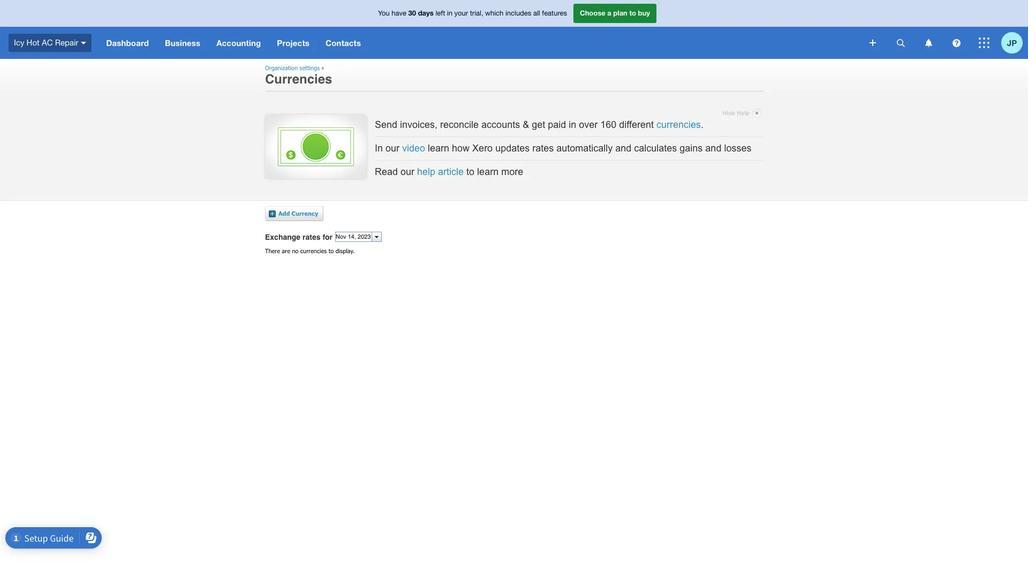 Task type: vqa. For each thing, say whether or not it's contained in the screenshot.
our associated with Read
yes



Task type: describe. For each thing, give the bounding box(es) containing it.
dashboard
[[106, 38, 149, 48]]

there
[[265, 247, 280, 254]]

hide
[[723, 110, 735, 116]]

which
[[485, 9, 504, 17]]

includes
[[505, 9, 531, 17]]

navigation containing dashboard
[[98, 27, 862, 59]]

to for there are no currencies to display.
[[329, 247, 334, 254]]

in
[[375, 143, 383, 154]]

2 and from the left
[[705, 143, 722, 154]]

organization settings › currencies
[[265, 64, 332, 87]]

business
[[165, 38, 200, 48]]

your
[[454, 9, 468, 17]]

updates
[[495, 143, 530, 154]]

you
[[378, 9, 390, 17]]

features
[[542, 9, 567, 17]]

jp button
[[1001, 27, 1028, 59]]

1 vertical spatial currencies
[[300, 247, 327, 254]]

0 vertical spatial to
[[629, 9, 636, 17]]

hot
[[27, 38, 40, 47]]

160
[[600, 119, 617, 130]]

currencies link
[[657, 119, 701, 130]]

contacts button
[[318, 27, 369, 59]]

get
[[532, 119, 545, 130]]

losses
[[724, 143, 752, 154]]

icy hot ac repair
[[14, 38, 78, 47]]

accounting button
[[208, 27, 269, 59]]

jp
[[1007, 38, 1017, 47]]

different
[[619, 119, 654, 130]]

1 horizontal spatial in
[[569, 119, 576, 130]]

1 vertical spatial learn
[[477, 167, 499, 177]]

reconcile
[[440, 119, 479, 130]]

xero
[[472, 143, 493, 154]]

banner containing jp
[[0, 0, 1028, 59]]

left
[[436, 9, 445, 17]]

read our help article to learn more
[[375, 167, 523, 177]]

settings
[[300, 64, 320, 71]]

plan
[[613, 9, 628, 17]]

how
[[452, 143, 470, 154]]

1 and from the left
[[615, 143, 632, 154]]

help
[[737, 110, 750, 116]]

30
[[408, 9, 416, 17]]

all
[[533, 9, 540, 17]]

video
[[402, 143, 425, 154]]

add
[[278, 210, 290, 217]]

projects
[[277, 38, 310, 48]]

you have 30 days left in your trial, which includes all features
[[378, 9, 567, 17]]

video link
[[402, 143, 425, 154]]

0 vertical spatial learn
[[428, 143, 449, 154]]

article
[[438, 167, 464, 177]]

send
[[375, 119, 397, 130]]

in inside you have 30 days left in your trial, which includes all features
[[447, 9, 453, 17]]

a
[[607, 9, 611, 17]]

have
[[392, 9, 406, 17]]

buy
[[638, 9, 650, 17]]

1 vertical spatial rates
[[303, 233, 321, 241]]

repair
[[55, 38, 78, 47]]



Task type: locate. For each thing, give the bounding box(es) containing it.
send invoices, reconcile accounts & get paid in over 160 different currencies .
[[375, 119, 704, 130]]

contacts
[[326, 38, 361, 48]]

currencies
[[657, 119, 701, 130], [300, 247, 327, 254]]

1 vertical spatial in
[[569, 119, 576, 130]]

0 horizontal spatial rates
[[303, 233, 321, 241]]

and
[[615, 143, 632, 154], [705, 143, 722, 154]]

our for read
[[401, 167, 415, 177]]

0 horizontal spatial to
[[329, 247, 334, 254]]

currencies up gains
[[657, 119, 701, 130]]

for
[[323, 233, 333, 241]]

currencies right no
[[300, 247, 327, 254]]

0 vertical spatial in
[[447, 9, 453, 17]]

currencies
[[265, 72, 332, 87]]

exchange
[[265, 233, 301, 241]]

organization
[[265, 64, 298, 71]]

navigation
[[98, 27, 862, 59]]

1 horizontal spatial to
[[467, 167, 475, 177]]

add currency link
[[269, 206, 324, 221]]

organization settings link
[[265, 64, 320, 71]]

display.
[[336, 247, 355, 254]]

1 horizontal spatial and
[[705, 143, 722, 154]]

add currency
[[278, 210, 318, 217]]

calculates
[[634, 143, 677, 154]]

choose a plan to buy
[[580, 9, 650, 17]]

hide help
[[723, 110, 750, 116]]

in right left
[[447, 9, 453, 17]]

our for in
[[386, 143, 400, 154]]

ac
[[42, 38, 53, 47]]

0 horizontal spatial in
[[447, 9, 453, 17]]

our
[[386, 143, 400, 154], [401, 167, 415, 177]]

›
[[322, 64, 324, 71]]

learn left how
[[428, 143, 449, 154]]

projects button
[[269, 27, 318, 59]]

0 vertical spatial currencies
[[657, 119, 701, 130]]

learn
[[428, 143, 449, 154], [477, 167, 499, 177]]

1 horizontal spatial rates
[[532, 143, 554, 154]]

rates down send invoices, reconcile accounts & get paid in over 160 different currencies .
[[532, 143, 554, 154]]

paid
[[548, 119, 566, 130]]

1 horizontal spatial currencies
[[657, 119, 701, 130]]

icy hot ac repair button
[[0, 27, 98, 59]]

gains
[[680, 143, 703, 154]]

no
[[292, 247, 299, 254]]

and down different
[[615, 143, 632, 154]]

to for read our help article to learn more
[[467, 167, 475, 177]]

our right in
[[386, 143, 400, 154]]

to left buy
[[629, 9, 636, 17]]

days
[[418, 9, 434, 17]]

0 vertical spatial our
[[386, 143, 400, 154]]

help
[[417, 167, 435, 177]]

more
[[501, 167, 523, 177]]

svg image inside icy hot ac repair popup button
[[81, 42, 86, 44]]

1 horizontal spatial learn
[[477, 167, 499, 177]]

accounts
[[481, 119, 520, 130]]

there are no currencies to display.
[[265, 247, 355, 254]]

hide help link
[[723, 107, 762, 120]]

in our video learn how xero updates rates automatically and calculates gains and losses
[[375, 143, 752, 154]]

trial,
[[470, 9, 483, 17]]

choose
[[580, 9, 606, 17]]

currency
[[292, 210, 318, 217]]

rates up there are no currencies to display.
[[303, 233, 321, 241]]

read
[[375, 167, 398, 177]]

to right the article
[[467, 167, 475, 177]]

svg image
[[897, 39, 905, 47], [925, 39, 932, 47], [952, 39, 960, 47], [870, 40, 876, 46], [81, 42, 86, 44]]

icy
[[14, 38, 24, 47]]

rates
[[532, 143, 554, 154], [303, 233, 321, 241]]

1 vertical spatial to
[[467, 167, 475, 177]]

0 horizontal spatial learn
[[428, 143, 449, 154]]

help article link
[[417, 167, 464, 177]]

0 horizontal spatial and
[[615, 143, 632, 154]]

0 vertical spatial rates
[[532, 143, 554, 154]]

2 horizontal spatial to
[[629, 9, 636, 17]]

.
[[701, 119, 704, 130]]

0 horizontal spatial our
[[386, 143, 400, 154]]

svg image
[[979, 37, 990, 48]]

in
[[447, 9, 453, 17], [569, 119, 576, 130]]

learn down 'xero'
[[477, 167, 499, 177]]

to
[[629, 9, 636, 17], [467, 167, 475, 177], [329, 247, 334, 254]]

exchange rates for
[[265, 233, 333, 241]]

invoices,
[[400, 119, 438, 130]]

2 vertical spatial to
[[329, 247, 334, 254]]

dashboard link
[[98, 27, 157, 59]]

automatically
[[557, 143, 613, 154]]

banner
[[0, 0, 1028, 59]]

our left help
[[401, 167, 415, 177]]

Exchange rates for text field
[[336, 232, 372, 242]]

are
[[282, 247, 290, 254]]

over
[[579, 119, 598, 130]]

in right paid
[[569, 119, 576, 130]]

and right gains
[[705, 143, 722, 154]]

0 horizontal spatial currencies
[[300, 247, 327, 254]]

business button
[[157, 27, 208, 59]]

to left display.
[[329, 247, 334, 254]]

accounting
[[216, 38, 261, 48]]

1 vertical spatial our
[[401, 167, 415, 177]]

&
[[523, 119, 529, 130]]

1 horizontal spatial our
[[401, 167, 415, 177]]



